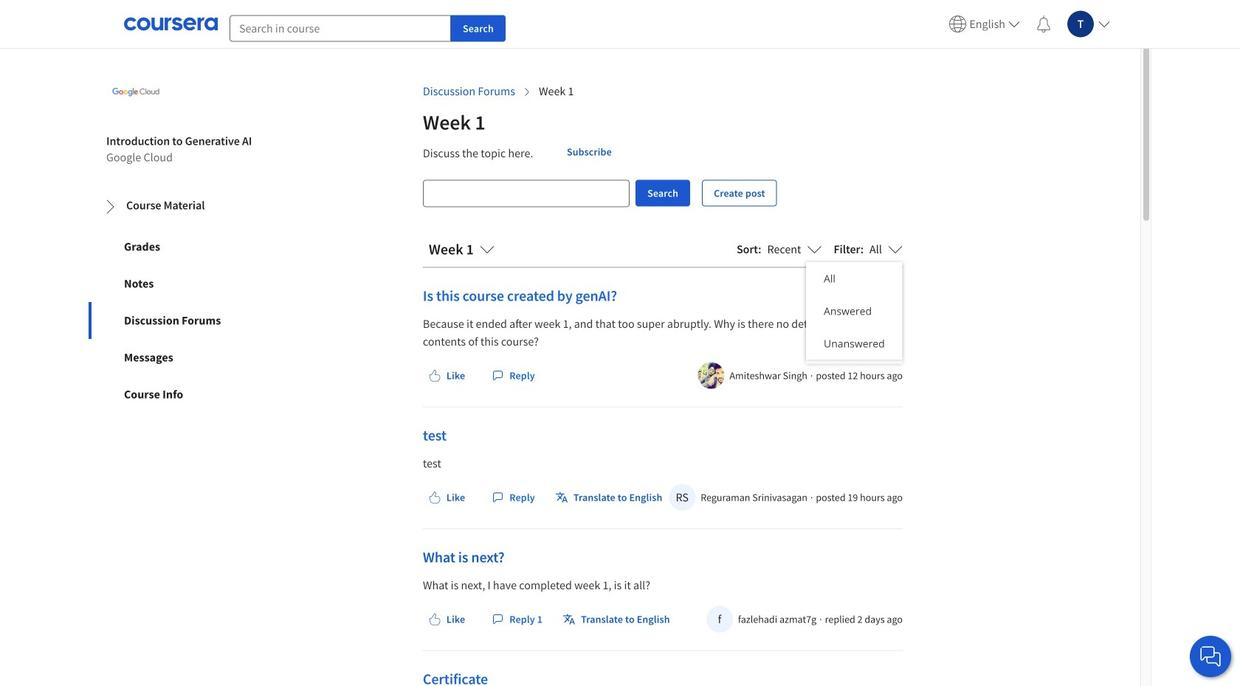 Task type: locate. For each thing, give the bounding box(es) containing it.
Search Input field
[[424, 180, 629, 206]]

coursera image
[[124, 12, 218, 36]]

filter: answered menu item
[[807, 295, 903, 327]]

menu
[[807, 262, 903, 360]]



Task type: describe. For each thing, give the bounding box(es) containing it.
help center image
[[1202, 648, 1220, 665]]

google cloud image
[[106, 63, 165, 122]]

filter: all menu item
[[807, 262, 903, 295]]

Search in course text field
[[230, 15, 451, 42]]

amiteshwar singh avatar image
[[698, 362, 725, 389]]

filter: unanswered menu item
[[807, 327, 903, 360]]



Task type: vqa. For each thing, say whether or not it's contained in the screenshot.
of
no



